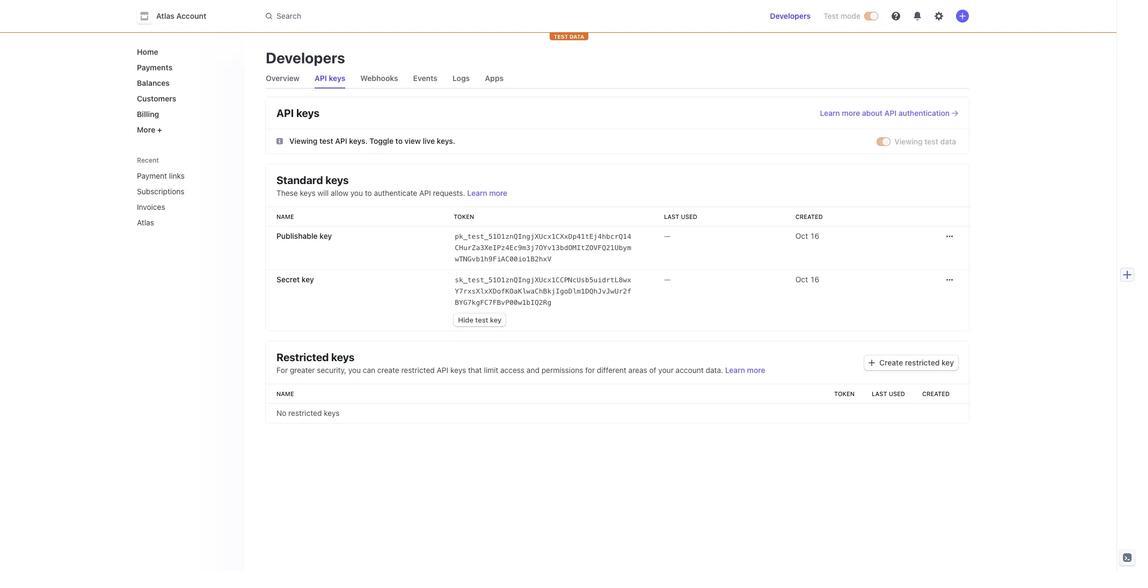 Task type: vqa. For each thing, say whether or not it's contained in the screenshot.
Name
yes



Task type: locate. For each thing, give the bounding box(es) containing it.
last used
[[664, 213, 697, 220], [872, 390, 905, 397]]

key
[[320, 231, 332, 240], [302, 275, 314, 284], [490, 315, 502, 324], [942, 358, 954, 367]]

help image
[[892, 12, 900, 20]]

recent navigation links element
[[126, 151, 244, 231]]

atlas left account
[[156, 11, 175, 20]]

0 vertical spatial learn more link
[[467, 188, 507, 197]]

1 16 from the top
[[810, 231, 820, 240]]

keys inside api keys link
[[329, 74, 345, 83]]

overview
[[266, 74, 300, 83]]

1 horizontal spatial keys.
[[437, 136, 455, 146]]

api keys
[[315, 74, 345, 83], [277, 107, 320, 119]]

viewing up standard
[[289, 136, 318, 146]]

restricted keys for greater security, you can create restricted api keys that limit access and permissions for different areas of your account data. learn more
[[277, 351, 765, 375]]

api keys down the overview link
[[277, 107, 320, 119]]

developers left test on the right top of the page
[[770, 11, 811, 20]]

data.
[[706, 365, 723, 375]]

—
[[664, 231, 671, 240], [664, 275, 671, 284]]

1 horizontal spatial token
[[834, 390, 855, 397]]

more right the data.
[[747, 365, 765, 375]]

test up standard
[[319, 136, 333, 146]]

0 horizontal spatial viewing
[[289, 136, 318, 146]]

name up no
[[277, 390, 294, 397]]

1 vertical spatial learn
[[467, 188, 487, 197]]

0 vertical spatial to
[[396, 136, 403, 146]]

events link
[[409, 71, 442, 86]]

keys
[[329, 74, 345, 83], [296, 107, 320, 119], [325, 174, 349, 186], [300, 188, 316, 197], [331, 351, 355, 363], [450, 365, 466, 375], [324, 408, 340, 417]]

1 vertical spatial atlas
[[137, 218, 154, 227]]

payment links link
[[133, 167, 221, 185]]

oct 16
[[796, 231, 820, 240], [796, 275, 820, 284]]

to left view
[[396, 136, 403, 146]]

2 viewing from the left
[[895, 137, 923, 146]]

api left toggle
[[335, 136, 347, 146]]

1 keys. from the left
[[349, 136, 368, 146]]

0 horizontal spatial learn more link
[[467, 188, 507, 197]]

invoices
[[137, 202, 165, 212]]

1 vertical spatial to
[[365, 188, 372, 197]]

name up publishable
[[277, 213, 294, 220]]

0 horizontal spatial more
[[489, 188, 507, 197]]

api left that
[[437, 365, 448, 375]]

learn more link for standard keys
[[467, 188, 507, 197]]

1 vertical spatial api keys
[[277, 107, 320, 119]]

learn more link right the data.
[[725, 365, 765, 375]]

1 name from the top
[[277, 213, 294, 220]]

1 horizontal spatial test
[[475, 315, 488, 324]]

account
[[176, 11, 206, 20]]

pk_test_51o1znqingjxucx1cxxdp41tej4hbcrq14 churza3xeipz4ec9m3j7oyv13bdomitzovfq21ubym wtngvb1h9fiac00io1b2hxv button
[[454, 230, 633, 266]]

atlas account
[[156, 11, 206, 20]]

0 horizontal spatial atlas
[[137, 218, 154, 227]]

overview link
[[261, 71, 304, 86]]

0 horizontal spatial test
[[319, 136, 333, 146]]

test inside button
[[475, 315, 488, 324]]

keys. left toggle
[[349, 136, 368, 146]]

api left requests.
[[419, 188, 431, 197]]

learn right the data.
[[725, 365, 745, 375]]

learn inside standard keys these keys will allow you to authenticate api requests. learn more
[[467, 188, 487, 197]]

1 vertical spatial svg image
[[947, 276, 953, 283]]

learn more about api authentication link
[[820, 108, 958, 119]]

test mode
[[824, 11, 861, 20]]

restricted inside the create restricted key link
[[905, 358, 940, 367]]

requests.
[[433, 188, 465, 197]]

0 vertical spatial more
[[842, 108, 860, 118]]

0 horizontal spatial keys.
[[349, 136, 368, 146]]

webhooks link
[[356, 71, 402, 86]]

restricted for key
[[905, 358, 940, 367]]

1 vertical spatial oct
[[796, 275, 808, 284]]

0 horizontal spatial used
[[681, 213, 697, 220]]

0 vertical spatial developers
[[770, 11, 811, 20]]

standard
[[277, 174, 323, 186]]

developers
[[770, 11, 811, 20], [266, 49, 345, 67]]

wtngvb1h9fiac00io1b2hxv
[[455, 255, 552, 263]]

2 horizontal spatial restricted
[[905, 358, 940, 367]]

0 vertical spatial name
[[277, 213, 294, 220]]

1 vertical spatial last used
[[872, 390, 905, 397]]

1 horizontal spatial atlas
[[156, 11, 175, 20]]

atlas for atlas
[[137, 218, 154, 227]]

1 vertical spatial last
[[872, 390, 887, 397]]

more left "about"
[[842, 108, 860, 118]]

1 horizontal spatial viewing
[[895, 137, 923, 146]]

api keys right overview at the left top of the page
[[315, 74, 345, 83]]

payment links
[[137, 171, 185, 180]]

token
[[454, 213, 474, 220], [834, 390, 855, 397]]

atlas inside recent element
[[137, 218, 154, 227]]

Search text field
[[259, 6, 562, 26]]

subscriptions
[[137, 187, 184, 196]]

0 vertical spatial created
[[796, 213, 823, 220]]

1 horizontal spatial svg image
[[947, 233, 953, 239]]

1 horizontal spatial used
[[889, 390, 905, 397]]

more inside restricted keys for greater security, you can create restricted api keys that limit access and permissions for different areas of your account data. learn more
[[747, 365, 765, 375]]

more right requests.
[[489, 188, 507, 197]]

to inside standard keys these keys will allow you to authenticate api requests. learn more
[[365, 188, 372, 197]]

2 vertical spatial more
[[747, 365, 765, 375]]

to left authenticate
[[365, 188, 372, 197]]

hide
[[458, 315, 474, 324]]

0 vertical spatial svg image
[[277, 138, 283, 144]]

restricted right no
[[288, 408, 322, 417]]

0 vertical spatial you
[[350, 188, 363, 197]]

viewing down authentication at top
[[895, 137, 923, 146]]

learn right requests.
[[467, 188, 487, 197]]

16
[[810, 231, 820, 240], [810, 275, 820, 284]]

keys.
[[349, 136, 368, 146], [437, 136, 455, 146]]

restricted right the create at the bottom
[[401, 365, 435, 375]]

settings image
[[935, 12, 943, 20]]

test
[[824, 11, 839, 20]]

0 vertical spatial last
[[664, 213, 679, 220]]

test
[[319, 136, 333, 146], [925, 137, 939, 146], [475, 315, 488, 324]]

create
[[880, 358, 903, 367]]

1 horizontal spatial learn more link
[[725, 365, 765, 375]]

1 vertical spatial name
[[277, 390, 294, 397]]

0 vertical spatial oct 16
[[796, 231, 820, 240]]

2 vertical spatial learn
[[725, 365, 745, 375]]

2 — from the top
[[664, 275, 671, 284]]

1 vertical spatial svg image
[[869, 360, 875, 366]]

0 horizontal spatial svg image
[[277, 138, 283, 144]]

api down the overview link
[[277, 107, 294, 119]]

0 horizontal spatial restricted
[[288, 408, 322, 417]]

learn more link right requests.
[[467, 188, 507, 197]]

1 vertical spatial learn more link
[[725, 365, 765, 375]]

2 name from the top
[[277, 390, 294, 397]]

restricted right create at right
[[905, 358, 940, 367]]

learn left "about"
[[820, 108, 840, 118]]

1 horizontal spatial restricted
[[401, 365, 435, 375]]

sk_test_51o1znqingjxucx1ccpncusb5uidrtl8wx y7rxsxlxxdofkoaklwachbkjigodlm1dqhjvjwur2f byg7kgfc7fbvp00w1biq2rg button
[[454, 273, 633, 309]]

1 vertical spatial 16
[[810, 275, 820, 284]]

learn
[[820, 108, 840, 118], [467, 188, 487, 197], [725, 365, 745, 375]]

+
[[157, 125, 162, 134]]

publishable key
[[277, 231, 332, 240]]

1 — from the top
[[664, 231, 671, 240]]

keys. right live
[[437, 136, 455, 146]]

you right allow
[[350, 188, 363, 197]]

api right overview at the left top of the page
[[315, 74, 327, 83]]

1 vertical spatial used
[[889, 390, 905, 397]]

apps link
[[481, 71, 508, 86]]

key inside button
[[490, 315, 502, 324]]

tab list
[[261, 69, 969, 89]]

svg image
[[947, 233, 953, 239], [869, 360, 875, 366]]

more
[[842, 108, 860, 118], [489, 188, 507, 197], [747, 365, 765, 375]]

keys down api keys link
[[296, 107, 320, 119]]

payment
[[137, 171, 167, 180]]

standard keys these keys will allow you to authenticate api requests. learn more
[[277, 174, 507, 197]]

webhooks
[[360, 74, 398, 83]]

Search search field
[[259, 6, 562, 26]]

learn more about api authentication
[[820, 108, 950, 118]]

more inside standard keys these keys will allow you to authenticate api requests. learn more
[[489, 188, 507, 197]]

0 horizontal spatial learn
[[467, 188, 487, 197]]

1 oct from the top
[[796, 231, 808, 240]]

authentication
[[899, 108, 950, 118]]

1 horizontal spatial created
[[922, 390, 950, 397]]

api inside standard keys these keys will allow you to authenticate api requests. learn more
[[419, 188, 431, 197]]

test left data
[[925, 137, 939, 146]]

viewing
[[289, 136, 318, 146], [895, 137, 923, 146]]

2 horizontal spatial test
[[925, 137, 939, 146]]

0 horizontal spatial to
[[365, 188, 372, 197]]

keys up allow
[[325, 174, 349, 186]]

0 vertical spatial —
[[664, 231, 671, 240]]

to
[[396, 136, 403, 146], [365, 188, 372, 197]]

billing
[[137, 110, 159, 119]]

0 vertical spatial oct
[[796, 231, 808, 240]]

0 vertical spatial last used
[[664, 213, 697, 220]]

1 vertical spatial you
[[348, 365, 361, 375]]

you left the can
[[348, 365, 361, 375]]

create
[[377, 365, 399, 375]]

0 vertical spatial api keys
[[315, 74, 345, 83]]

used
[[681, 213, 697, 220], [889, 390, 905, 397]]

0 vertical spatial token
[[454, 213, 474, 220]]

restricted
[[905, 358, 940, 367], [401, 365, 435, 375], [288, 408, 322, 417]]

keys left webhooks
[[329, 74, 345, 83]]

0 horizontal spatial developers
[[266, 49, 345, 67]]

test right hide
[[475, 315, 488, 324]]

hide test key button
[[454, 313, 506, 326]]

account
[[676, 365, 704, 375]]

1 horizontal spatial more
[[747, 365, 765, 375]]

1 horizontal spatial learn
[[725, 365, 745, 375]]

api keys link
[[310, 71, 350, 86]]

0 vertical spatial used
[[681, 213, 697, 220]]

name
[[277, 213, 294, 220], [277, 390, 294, 397]]

greater
[[290, 365, 315, 375]]

logs
[[453, 74, 470, 83]]

2 horizontal spatial learn
[[820, 108, 840, 118]]

0 horizontal spatial created
[[796, 213, 823, 220]]

last
[[664, 213, 679, 220], [872, 390, 887, 397]]

core navigation links element
[[133, 43, 236, 139]]

learn more link for restricted keys
[[725, 365, 765, 375]]

sk_test_51o1znqingjxucx1ccpncusb5uidrtl8wx
[[455, 276, 631, 284]]

these
[[277, 188, 298, 197]]

1 vertical spatial oct 16
[[796, 275, 820, 284]]

restricted for keys
[[288, 408, 322, 417]]

atlas for atlas account
[[156, 11, 175, 20]]

you
[[350, 188, 363, 197], [348, 365, 361, 375]]

0 vertical spatial 16
[[810, 231, 820, 240]]

y7rxsxlxxdofkoaklwachbkjigodlm1dqhjvjwur2f
[[455, 287, 631, 295]]

2 oct from the top
[[796, 275, 808, 284]]

1 vertical spatial more
[[489, 188, 507, 197]]

hide test key
[[458, 315, 502, 324]]

0 horizontal spatial svg image
[[869, 360, 875, 366]]

1 vertical spatial —
[[664, 275, 671, 284]]

atlas inside button
[[156, 11, 175, 20]]

permissions
[[542, 365, 583, 375]]

1 viewing from the left
[[289, 136, 318, 146]]

payments link
[[133, 59, 236, 76]]

0 horizontal spatial last
[[664, 213, 679, 220]]

2 horizontal spatial more
[[842, 108, 860, 118]]

balances
[[137, 78, 170, 88]]

viewing for viewing test data
[[895, 137, 923, 146]]

1 vertical spatial developers
[[266, 49, 345, 67]]

developers up overview at the left top of the page
[[266, 49, 345, 67]]

svg image
[[277, 138, 283, 144], [947, 276, 953, 283]]

access
[[500, 365, 525, 375]]

test for api
[[319, 136, 333, 146]]

atlas down the invoices
[[137, 218, 154, 227]]

1 horizontal spatial developers
[[770, 11, 811, 20]]

areas
[[629, 365, 647, 375]]

0 vertical spatial atlas
[[156, 11, 175, 20]]

billing link
[[133, 105, 236, 123]]

recent element
[[126, 167, 244, 231]]

home
[[137, 47, 158, 56]]

0 horizontal spatial token
[[454, 213, 474, 220]]



Task type: describe. For each thing, give the bounding box(es) containing it.
events
[[413, 74, 438, 83]]

viewing for viewing test api keys. toggle to view live keys.
[[289, 136, 318, 146]]

secret
[[277, 275, 300, 284]]

search
[[277, 11, 301, 20]]

churza3xeipz4ec9m3j7oyv13bdomitzovfq21ubym
[[455, 243, 631, 252]]

svg image inside the create restricted key link
[[869, 360, 875, 366]]

developers link
[[766, 8, 815, 25]]

customers link
[[133, 90, 236, 107]]

more +
[[137, 125, 162, 134]]

for
[[585, 365, 595, 375]]

pk_test_51o1znqingjxucx1cxxdp41tej4hbcrq14
[[455, 232, 631, 240]]

test
[[554, 33, 568, 40]]

byg7kgfc7fbvp00w1biq2rg
[[455, 298, 552, 306]]

1 oct 16 from the top
[[796, 231, 820, 240]]

1 horizontal spatial last
[[872, 390, 887, 397]]

that
[[468, 365, 482, 375]]

toggle
[[370, 136, 394, 146]]

allow
[[331, 188, 348, 197]]

of
[[649, 365, 656, 375]]

api inside restricted keys for greater security, you can create restricted api keys that limit access and permissions for different areas of your account data. learn more
[[437, 365, 448, 375]]

no restricted keys
[[277, 408, 340, 417]]

2 oct 16 from the top
[[796, 275, 820, 284]]

links
[[169, 171, 185, 180]]

limit
[[484, 365, 498, 375]]

1 vertical spatial created
[[922, 390, 950, 397]]

data
[[940, 137, 956, 146]]

sk_test_51o1znqingjxucx1ccpncusb5uidrtl8wx y7rxsxlxxdofkoaklwachbkjigodlm1dqhjvjwur2f byg7kgfc7fbvp00w1biq2rg
[[455, 276, 631, 306]]

more
[[137, 125, 155, 134]]

create restricted key
[[880, 358, 954, 367]]

can
[[363, 365, 375, 375]]

more inside learn more about api authentication link
[[842, 108, 860, 118]]

2 keys. from the left
[[437, 136, 455, 146]]

security,
[[317, 365, 346, 375]]

customers
[[137, 94, 176, 103]]

0 vertical spatial learn
[[820, 108, 840, 118]]

you inside restricted keys for greater security, you can create restricted api keys that limit access and permissions for different areas of your account data. learn more
[[348, 365, 361, 375]]

create restricted key link
[[865, 355, 958, 370]]

payments
[[137, 63, 173, 72]]

no
[[277, 408, 286, 417]]

authenticate
[[374, 188, 417, 197]]

will
[[318, 188, 329, 197]]

view
[[405, 136, 421, 146]]

balances link
[[133, 74, 236, 92]]

about
[[862, 108, 883, 118]]

test for key
[[475, 315, 488, 324]]

keys left that
[[450, 365, 466, 375]]

test for data
[[925, 137, 939, 146]]

learn inside restricted keys for greater security, you can create restricted api keys that limit access and permissions for different areas of your account data. learn more
[[725, 365, 745, 375]]

1 horizontal spatial to
[[396, 136, 403, 146]]

and
[[527, 365, 540, 375]]

recent
[[137, 156, 159, 164]]

restricted
[[277, 351, 329, 363]]

test data
[[554, 33, 584, 40]]

your
[[658, 365, 674, 375]]

apps
[[485, 74, 504, 83]]

mode
[[841, 11, 861, 20]]

home link
[[133, 43, 236, 61]]

atlas account button
[[137, 9, 217, 24]]

api right "about"
[[885, 108, 897, 118]]

viewing test data
[[895, 137, 956, 146]]

keys down security,
[[324, 408, 340, 417]]

api inside tab list
[[315, 74, 327, 83]]

1 vertical spatial token
[[834, 390, 855, 397]]

0 horizontal spatial last used
[[664, 213, 697, 220]]

logs link
[[448, 71, 474, 86]]

1 horizontal spatial last used
[[872, 390, 905, 397]]

restricted inside restricted keys for greater security, you can create restricted api keys that limit access and permissions for different areas of your account data. learn more
[[401, 365, 435, 375]]

keys down standard
[[300, 188, 316, 197]]

invoices link
[[133, 198, 221, 216]]

for
[[277, 365, 288, 375]]

subscriptions link
[[133, 183, 221, 200]]

live
[[423, 136, 435, 146]]

data
[[570, 33, 584, 40]]

viewing test api keys. toggle to view live keys.
[[289, 136, 455, 146]]

atlas link
[[133, 214, 221, 231]]

api keys inside tab list
[[315, 74, 345, 83]]

0 vertical spatial svg image
[[947, 233, 953, 239]]

tab list containing overview
[[261, 69, 969, 89]]

different
[[597, 365, 627, 375]]

keys up security,
[[331, 351, 355, 363]]

you inside standard keys these keys will allow you to authenticate api requests. learn more
[[350, 188, 363, 197]]

secret key
[[277, 275, 314, 284]]

2 16 from the top
[[810, 275, 820, 284]]

1 horizontal spatial svg image
[[947, 276, 953, 283]]

publishable
[[277, 231, 318, 240]]



